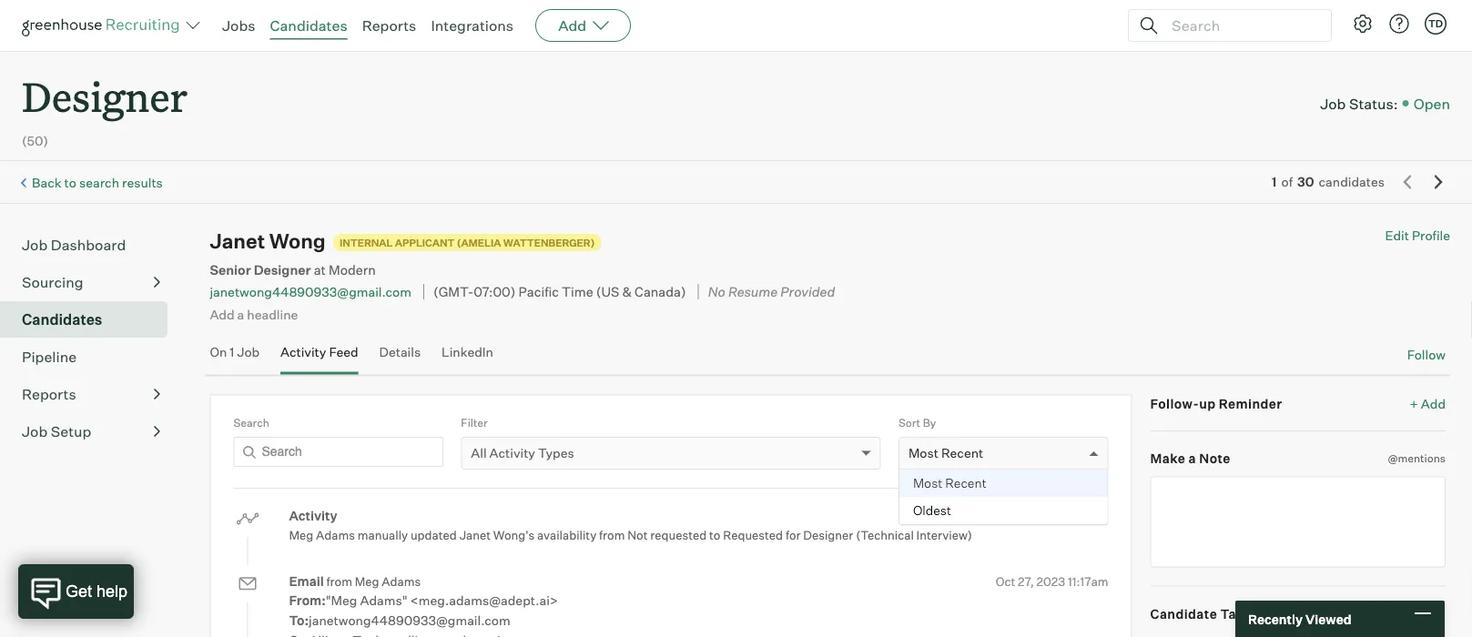 Task type: locate. For each thing, give the bounding box(es) containing it.
sourcing
[[22, 273, 83, 292]]

0 vertical spatial recent
[[942, 445, 984, 461]]

oct right oldest
[[996, 509, 1016, 523]]

oct
[[996, 509, 1016, 523], [996, 574, 1016, 589]]

1 horizontal spatial to
[[709, 528, 721, 543]]

setup
[[51, 423, 91, 441]]

dashboard
[[51, 236, 126, 254]]

0 vertical spatial from
[[599, 528, 625, 543]]

most
[[909, 445, 939, 461], [913, 475, 943, 491]]

1 vertical spatial to
[[709, 528, 721, 543]]

recent
[[942, 445, 984, 461], [946, 475, 987, 491]]

1 vertical spatial 27,
[[1018, 574, 1034, 589]]

0 vertical spatial janet
[[210, 229, 265, 254]]

(amelia
[[457, 237, 501, 249]]

oct down oldest "option"
[[996, 574, 1016, 589]]

job setup link
[[22, 421, 160, 443]]

0 vertical spatial a
[[237, 306, 244, 322]]

0 vertical spatial +
[[1410, 396, 1419, 412]]

1 vertical spatial designer
[[254, 262, 311, 278]]

0 horizontal spatial designer
[[22, 69, 188, 123]]

meg adams manually updated janet wong's availability from not requested to requested for designer (technical interview)
[[289, 528, 973, 543]]

janetwong44890933@gmail.com
[[210, 284, 412, 300], [309, 613, 511, 629]]

0 horizontal spatial meg
[[289, 528, 313, 543]]

27,
[[1018, 509, 1034, 523], [1018, 574, 1034, 589]]

add for add
[[558, 16, 587, 35]]

internal applicant (amelia wattenberger)
[[340, 237, 595, 249]]

+ right viewed
[[1406, 606, 1415, 622]]

most recent down by
[[909, 445, 984, 461]]

list box containing most recent
[[900, 470, 1108, 525]]

from left not
[[599, 528, 625, 543]]

0 horizontal spatial adams
[[316, 528, 355, 543]]

job
[[1321, 94, 1346, 112], [22, 236, 48, 254], [237, 344, 260, 360], [22, 423, 48, 441]]

1 vertical spatial 11:17am
[[1068, 574, 1109, 589]]

adams
[[316, 528, 355, 543], [382, 575, 421, 589]]

job right on
[[237, 344, 260, 360]]

oldest option
[[900, 497, 1108, 525]]

1 left of
[[1272, 174, 1277, 190]]

most down by
[[909, 445, 939, 461]]

candidates
[[270, 16, 348, 35], [22, 311, 102, 329]]

0 horizontal spatial a
[[237, 306, 244, 322]]

0 vertical spatial candidates link
[[270, 16, 348, 35]]

jobs link
[[222, 16, 255, 35]]

to
[[64, 175, 76, 191], [709, 528, 721, 543]]

0 vertical spatial reports link
[[362, 16, 417, 35]]

1 27, from the top
[[1018, 509, 1034, 523]]

from: "meg adams" <meg.adams@adept.ai> to: janetwong44890933@gmail.com
[[289, 593, 558, 629]]

from
[[599, 528, 625, 543], [327, 575, 352, 589]]

0 vertical spatial oct 27, 2023 11:17am
[[996, 509, 1109, 523]]

1 vertical spatial oct
[[996, 574, 1016, 589]]

1 vertical spatial adams
[[382, 575, 421, 589]]

a left headline
[[237, 306, 244, 322]]

reports link
[[362, 16, 417, 35], [22, 384, 160, 405]]

most inside option
[[913, 475, 943, 491]]

job up 'sourcing'
[[22, 236, 48, 254]]

details link
[[379, 344, 421, 371]]

most recent option down by
[[909, 445, 984, 461]]

0 vertical spatial meg
[[289, 528, 313, 543]]

most recent
[[909, 445, 984, 461], [913, 475, 987, 491]]

most recent option
[[909, 445, 984, 461], [900, 470, 1108, 497]]

all activity types
[[471, 445, 574, 461]]

0 vertical spatial 11:17am
[[1068, 509, 1109, 523]]

activity up email
[[289, 508, 337, 524]]

+ add
[[1410, 396, 1446, 412]]

None text field
[[1151, 477, 1446, 568]]

meg up email
[[289, 528, 313, 543]]

adams inside email from meg adams
[[382, 575, 421, 589]]

interview)
[[917, 528, 973, 543]]

07:00)
[[474, 284, 516, 300]]

most recent for most recent option to the bottom
[[913, 475, 987, 491]]

requested
[[723, 528, 783, 543]]

search
[[233, 416, 269, 430]]

0 horizontal spatial add
[[210, 306, 235, 322]]

adams"
[[360, 593, 408, 609]]

back to search results
[[32, 175, 163, 191]]

recent inside option
[[946, 475, 987, 491]]

applicant
[[395, 237, 455, 249]]

details
[[379, 344, 421, 360]]

0 horizontal spatial 1
[[230, 344, 234, 360]]

@mentions
[[1388, 452, 1446, 465]]

1 vertical spatial reports link
[[22, 384, 160, 405]]

job for job status:
[[1321, 94, 1346, 112]]

1 vertical spatial reports
[[22, 385, 76, 404]]

1 vertical spatial 1
[[230, 344, 234, 360]]

1 horizontal spatial candidates
[[270, 16, 348, 35]]

sourcing link
[[22, 272, 160, 293]]

job dashboard link
[[22, 234, 160, 256]]

meg
[[289, 528, 313, 543], [355, 575, 379, 589]]

up
[[1200, 396, 1216, 412]]

designer
[[22, 69, 188, 123], [254, 262, 311, 278], [804, 528, 854, 543]]

job left setup
[[22, 423, 48, 441]]

None field
[[900, 438, 918, 469]]

reports link left integrations
[[362, 16, 417, 35]]

candidate tags
[[1151, 606, 1252, 622]]

back to search results link
[[32, 175, 163, 191]]

job inside job setup link
[[22, 423, 48, 441]]

0 vertical spatial designer
[[22, 69, 188, 123]]

types
[[538, 445, 574, 461]]

a for make
[[1189, 451, 1197, 467]]

janet
[[210, 229, 265, 254], [460, 528, 491, 543]]

activity left feed
[[281, 344, 326, 360]]

0 vertical spatial to
[[64, 175, 76, 191]]

back
[[32, 175, 62, 191]]

1 right on
[[230, 344, 234, 360]]

1 vertical spatial oct 27, 2023 11:17am
[[996, 574, 1109, 589]]

candidates link down sourcing link
[[22, 309, 160, 331]]

follow-up reminder
[[1151, 396, 1283, 412]]

2 vertical spatial activity
[[289, 508, 337, 524]]

td button
[[1422, 9, 1451, 38]]

candidates down 'sourcing'
[[22, 311, 102, 329]]

1 vertical spatial janetwong44890933@gmail.com
[[309, 613, 511, 629]]

a left the note
[[1189, 451, 1197, 467]]

1 vertical spatial activity
[[490, 445, 535, 461]]

0 vertical spatial 2023
[[1037, 509, 1066, 523]]

1 horizontal spatial add
[[558, 16, 587, 35]]

add inside popup button
[[558, 16, 587, 35]]

pacific
[[519, 284, 559, 300]]

designer right for
[[804, 528, 854, 543]]

meg up adams"
[[355, 575, 379, 589]]

tags
[[1221, 606, 1252, 622]]

0 horizontal spatial from
[[327, 575, 352, 589]]

janet wong
[[210, 229, 326, 254]]

janetwong44890933@gmail.com down at
[[210, 284, 412, 300]]

0 vertical spatial activity
[[281, 344, 326, 360]]

a
[[237, 306, 244, 322], [1189, 451, 1197, 467]]

1 oct from the top
[[996, 509, 1016, 523]]

1 vertical spatial janet
[[460, 528, 491, 543]]

2 horizontal spatial add
[[1421, 396, 1446, 412]]

0 horizontal spatial candidates
[[22, 311, 102, 329]]

janet left wong's
[[460, 528, 491, 543]]

job inside "on 1 job" link
[[237, 344, 260, 360]]

pipeline
[[22, 348, 77, 366]]

candidates link right the jobs
[[270, 16, 348, 35]]

1 vertical spatial edit
[[1418, 606, 1442, 622]]

+ for + edit
[[1406, 606, 1415, 622]]

most recent for most recent option to the top
[[909, 445, 984, 461]]

1 vertical spatial most
[[913, 475, 943, 491]]

+ down follow link
[[1410, 396, 1419, 412]]

most up oldest
[[913, 475, 943, 491]]

job dashboard
[[22, 236, 126, 254]]

open
[[1414, 94, 1451, 112]]

no
[[708, 284, 726, 300]]

candidates right the jobs
[[270, 16, 348, 35]]

1 vertical spatial meg
[[355, 575, 379, 589]]

0 vertical spatial edit
[[1386, 228, 1410, 244]]

profile
[[1412, 228, 1451, 244]]

adams left manually
[[316, 528, 355, 543]]

0 vertical spatial 1
[[1272, 174, 1277, 190]]

to right 'back'
[[64, 175, 76, 191]]

td
[[1429, 17, 1444, 30]]

on 1 job
[[210, 344, 260, 360]]

configure image
[[1352, 13, 1374, 35]]

+ for + add
[[1410, 396, 1419, 412]]

0 vertical spatial oct
[[996, 509, 1016, 523]]

janet up senior
[[210, 229, 265, 254]]

to right requested
[[709, 528, 721, 543]]

1 vertical spatial candidates
[[22, 311, 102, 329]]

most recent inside option
[[913, 475, 987, 491]]

0 vertical spatial add
[[558, 16, 587, 35]]

0 vertical spatial most recent
[[909, 445, 984, 461]]

most recent up oldest
[[913, 475, 987, 491]]

reports link up job setup link
[[22, 384, 160, 405]]

activity feed
[[281, 344, 358, 360]]

1 horizontal spatial reports
[[362, 16, 417, 35]]

designer down 'greenhouse recruiting' image on the left top of page
[[22, 69, 188, 123]]

1 horizontal spatial edit
[[1418, 606, 1442, 622]]

2 vertical spatial designer
[[804, 528, 854, 543]]

1 vertical spatial a
[[1189, 451, 1197, 467]]

0 horizontal spatial to
[[64, 175, 76, 191]]

add a headline
[[210, 306, 298, 322]]

1 horizontal spatial designer
[[254, 262, 311, 278]]

1 vertical spatial +
[[1406, 606, 1415, 622]]

list box
[[900, 470, 1108, 525]]

11:17am
[[1068, 509, 1109, 523], [1068, 574, 1109, 589]]

on
[[210, 344, 227, 360]]

0 vertical spatial most
[[909, 445, 939, 461]]

by
[[923, 416, 936, 430]]

0 vertical spatial adams
[[316, 528, 355, 543]]

0 vertical spatial candidates
[[270, 16, 348, 35]]

janetwong44890933@gmail.com down adams"
[[309, 613, 511, 629]]

1 horizontal spatial meg
[[355, 575, 379, 589]]

job inside job dashboard link
[[22, 236, 48, 254]]

edit
[[1386, 228, 1410, 244], [1418, 606, 1442, 622]]

1 vertical spatial candidates link
[[22, 309, 160, 331]]

activity for activity
[[289, 508, 337, 524]]

1 horizontal spatial 1
[[1272, 174, 1277, 190]]

follow link
[[1408, 346, 1446, 364]]

most recent option up oldest
[[900, 470, 1108, 497]]

0 vertical spatial 27,
[[1018, 509, 1034, 523]]

+ edit
[[1406, 606, 1442, 622]]

designer down janet wong
[[254, 262, 311, 278]]

sort
[[899, 416, 921, 430]]

reports down pipeline
[[22, 385, 76, 404]]

1 vertical spatial 2023
[[1037, 574, 1066, 589]]

1 vertical spatial recent
[[946, 475, 987, 491]]

add button
[[536, 9, 631, 42]]

1 horizontal spatial adams
[[382, 575, 421, 589]]

adams up adams"
[[382, 575, 421, 589]]

(us
[[596, 284, 620, 300]]

2 vertical spatial add
[[1421, 396, 1446, 412]]

reports left integrations
[[362, 16, 417, 35]]

wattenberger)
[[503, 237, 595, 249]]

job left status:
[[1321, 94, 1346, 112]]

1 vertical spatial from
[[327, 575, 352, 589]]

1 horizontal spatial reports link
[[362, 16, 417, 35]]

a for add
[[237, 306, 244, 322]]

2 horizontal spatial designer
[[804, 528, 854, 543]]

activity right the all at left bottom
[[490, 445, 535, 461]]

1
[[1272, 174, 1277, 190], [230, 344, 234, 360]]

1 vertical spatial most recent
[[913, 475, 987, 491]]

1 horizontal spatial a
[[1189, 451, 1197, 467]]

1 vertical spatial add
[[210, 306, 235, 322]]

2 2023 from the top
[[1037, 574, 1066, 589]]

from up "meg
[[327, 575, 352, 589]]

activity
[[281, 344, 326, 360], [490, 445, 535, 461], [289, 508, 337, 524]]



Task type: describe. For each thing, give the bounding box(es) containing it.
(gmt-
[[434, 284, 474, 300]]

candidates
[[1319, 174, 1385, 190]]

meg inside email from meg adams
[[355, 575, 379, 589]]

manually
[[358, 528, 408, 543]]

follow-
[[1151, 396, 1200, 412]]

recent for most recent option to the bottom
[[946, 475, 987, 491]]

recent for most recent option to the top
[[942, 445, 984, 461]]

linkedin
[[442, 344, 494, 360]]

senior
[[210, 262, 251, 278]]

recently
[[1249, 611, 1303, 627]]

wong's
[[493, 528, 535, 543]]

most for most recent option to the bottom
[[913, 475, 943, 491]]

1 of 30 candidates
[[1272, 174, 1385, 190]]

most for most recent option to the top
[[909, 445, 939, 461]]

job for job setup
[[22, 423, 48, 441]]

pipeline link
[[22, 346, 160, 368]]

0 vertical spatial janetwong44890933@gmail.com
[[210, 284, 412, 300]]

0 vertical spatial reports
[[362, 16, 417, 35]]

2 27, from the top
[[1018, 574, 1034, 589]]

job setup
[[22, 423, 91, 441]]

add for add a headline
[[210, 306, 235, 322]]

edit profile link
[[1386, 228, 1451, 244]]

0 horizontal spatial janet
[[210, 229, 265, 254]]

provided
[[781, 284, 835, 300]]

1 11:17am from the top
[[1068, 509, 1109, 523]]

activity for activity feed
[[281, 344, 326, 360]]

1 oct 27, 2023 11:17am from the top
[[996, 509, 1109, 523]]

reminder
[[1219, 396, 1283, 412]]

0 horizontal spatial reports
[[22, 385, 76, 404]]

(technical
[[856, 528, 914, 543]]

janetwong44890933@gmail.com link
[[210, 284, 412, 300]]

0 horizontal spatial edit
[[1386, 228, 1410, 244]]

email from meg adams
[[289, 574, 421, 590]]

of
[[1282, 174, 1293, 190]]

Search text field
[[1168, 12, 1315, 39]]

time
[[562, 284, 594, 300]]

td button
[[1425, 13, 1447, 35]]

@mentions link
[[1388, 450, 1446, 468]]

results
[[122, 175, 163, 191]]

not
[[628, 528, 648, 543]]

1 2023 from the top
[[1037, 509, 1066, 523]]

(50)
[[22, 133, 48, 149]]

availability
[[537, 528, 597, 543]]

updated
[[411, 528, 457, 543]]

1 horizontal spatial janet
[[460, 528, 491, 543]]

2 oct 27, 2023 11:17am from the top
[[996, 574, 1109, 589]]

janetwong44890933@gmail.com inside from: "meg adams" <meg.adams@adept.ai> to: janetwong44890933@gmail.com
[[309, 613, 511, 629]]

at
[[314, 262, 326, 278]]

canada)
[[635, 284, 686, 300]]

for
[[786, 528, 801, 543]]

sort by
[[899, 416, 936, 430]]

integrations
[[431, 16, 514, 35]]

email
[[289, 574, 324, 590]]

recently viewed
[[1249, 611, 1352, 627]]

on 1 job link
[[210, 344, 260, 371]]

requested
[[650, 528, 707, 543]]

oldest
[[913, 503, 952, 519]]

to:
[[289, 613, 309, 629]]

2 oct from the top
[[996, 574, 1016, 589]]

status:
[[1350, 94, 1399, 112]]

make a note
[[1151, 451, 1231, 467]]

all
[[471, 445, 487, 461]]

internal
[[340, 237, 393, 249]]

+ edit link
[[1402, 602, 1446, 627]]

make
[[1151, 451, 1186, 467]]

viewed
[[1306, 611, 1352, 627]]

designer link
[[22, 51, 188, 127]]

1 horizontal spatial candidates link
[[270, 16, 348, 35]]

greenhouse recruiting image
[[22, 15, 186, 36]]

jobs
[[222, 16, 255, 35]]

&
[[623, 284, 632, 300]]

2 11:17am from the top
[[1068, 574, 1109, 589]]

edit profile
[[1386, 228, 1451, 244]]

activity feed link
[[281, 344, 358, 371]]

note
[[1200, 451, 1231, 467]]

senior designer at modern
[[210, 262, 376, 278]]

0 horizontal spatial reports link
[[22, 384, 160, 405]]

<meg.adams@adept.ai>
[[410, 593, 558, 609]]

0 horizontal spatial candidates link
[[22, 309, 160, 331]]

from inside email from meg adams
[[327, 575, 352, 589]]

no resume provided
[[708, 284, 835, 300]]

search
[[79, 175, 119, 191]]

headline
[[247, 306, 298, 322]]

Search text field
[[233, 437, 444, 467]]

modern
[[329, 262, 376, 278]]

(gmt-07:00) pacific time (us & canada)
[[434, 284, 686, 300]]

30
[[1298, 174, 1315, 190]]

"meg
[[326, 593, 357, 609]]

0 vertical spatial most recent option
[[909, 445, 984, 461]]

linkedin link
[[442, 344, 494, 371]]

wong
[[269, 229, 326, 254]]

job for job dashboard
[[22, 236, 48, 254]]

resume
[[729, 284, 778, 300]]

from:
[[289, 593, 326, 609]]

integrations link
[[431, 16, 514, 35]]

1 vertical spatial most recent option
[[900, 470, 1108, 497]]

1 horizontal spatial from
[[599, 528, 625, 543]]



Task type: vqa. For each thing, say whether or not it's contained in the screenshot.
the topmost Technical Screen
no



